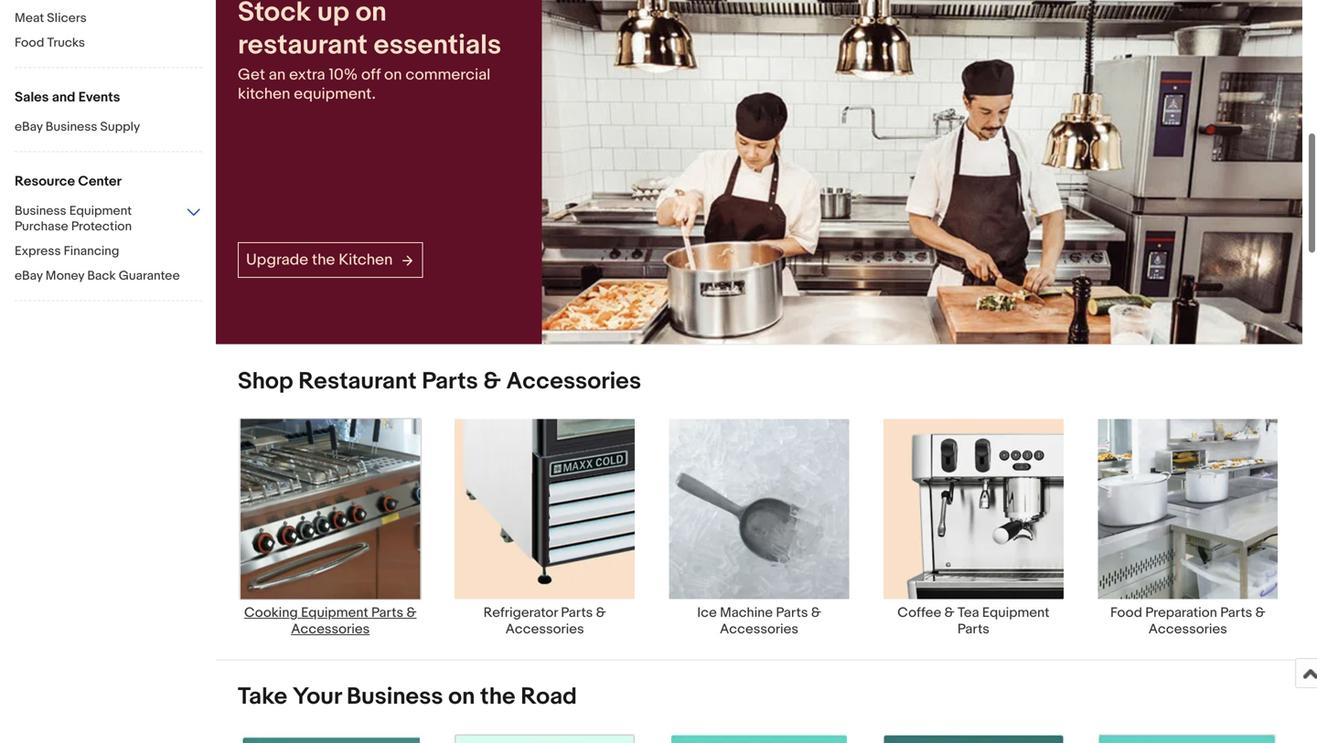 Task type: vqa. For each thing, say whether or not it's contained in the screenshot.
Customer Service within the BANNER
no



Task type: locate. For each thing, give the bounding box(es) containing it.
the left kitchen
[[312, 251, 335, 270]]

cooking
[[244, 605, 298, 622]]

1 vertical spatial ebay
[[15, 269, 43, 284]]

food down meat at the left top of the page
[[15, 35, 44, 51]]

0 vertical spatial ebay
[[15, 119, 43, 135]]

ebay business supply link
[[15, 119, 202, 137]]

get
[[238, 65, 265, 84]]

accessories
[[506, 368, 641, 396], [291, 622, 370, 638], [506, 622, 584, 638], [720, 622, 799, 638], [1149, 622, 1228, 638]]

accessories inside cooking equipment parts & accessories
[[291, 622, 370, 638]]

equipment right 'cooking'
[[301, 605, 368, 622]]

meat
[[15, 11, 44, 26]]

ice machine parts & accessories
[[697, 605, 821, 638]]

0 horizontal spatial food
[[15, 35, 44, 51]]

1 vertical spatial food
[[1111, 605, 1143, 622]]

0 vertical spatial food
[[15, 35, 44, 51]]

1 list from the top
[[216, 419, 1303, 660]]

on
[[356, 0, 387, 29], [384, 65, 402, 84], [448, 684, 475, 712]]

equipment inside coffee & tea equipment parts
[[983, 605, 1050, 622]]

equipment inside cooking equipment parts & accessories
[[301, 605, 368, 622]]

on left the road at the left bottom
[[448, 684, 475, 712]]

shop restaurant parts & accessories
[[238, 368, 641, 396]]

equipment
[[69, 204, 132, 219], [301, 605, 368, 622], [983, 605, 1050, 622]]

accessories for food preparation parts & accessories
[[1149, 622, 1228, 638]]

parts inside food preparation parts & accessories
[[1221, 605, 1253, 622]]

coffee
[[898, 605, 942, 622]]

1 ebay from the top
[[15, 119, 43, 135]]

ice
[[697, 605, 717, 622]]

0 horizontal spatial the
[[312, 251, 335, 270]]

ebay business supply
[[15, 119, 140, 135]]

preparation
[[1146, 605, 1218, 622]]

financing
[[64, 244, 119, 259]]

upgrade the kitchen link
[[238, 242, 423, 278]]

2 ebay from the top
[[15, 269, 43, 284]]

& for shop restaurant parts & accessories
[[483, 368, 501, 396]]

accessories inside food preparation parts & accessories
[[1149, 622, 1228, 638]]

events
[[78, 89, 120, 106]]

1 vertical spatial business
[[15, 204, 66, 219]]

the left the road at the left bottom
[[480, 684, 516, 712]]

coffee & tea equipment parts
[[898, 605, 1050, 638]]

1 horizontal spatial equipment
[[301, 605, 368, 622]]

ebay
[[15, 119, 43, 135], [15, 269, 43, 284]]

& inside coffee & tea equipment parts
[[945, 605, 955, 622]]

equipment right tea
[[983, 605, 1050, 622]]

1 vertical spatial the
[[480, 684, 516, 712]]

0 vertical spatial list
[[216, 419, 1303, 660]]

guarantee
[[119, 269, 180, 284]]

on right up
[[356, 0, 387, 29]]

refrigerator parts & accessories
[[484, 605, 606, 638]]

kitchen
[[339, 251, 393, 270]]

food left preparation
[[1111, 605, 1143, 622]]

ebay down sales
[[15, 119, 43, 135]]

the
[[312, 251, 335, 270], [480, 684, 516, 712]]

commercial
[[406, 65, 491, 84]]

food
[[15, 35, 44, 51], [1111, 605, 1143, 622]]

equipment inside business equipment purchase protection express financing ebay money back guarantee
[[69, 204, 132, 219]]

ebay inside "ebay business supply" link
[[15, 119, 43, 135]]

0 vertical spatial business
[[46, 119, 97, 135]]

parts for equipment
[[372, 605, 404, 622]]

list
[[216, 419, 1303, 660], [216, 734, 1303, 744]]

parts for restaurant
[[422, 368, 478, 396]]

equipment down center
[[69, 204, 132, 219]]

parts
[[422, 368, 478, 396], [372, 605, 404, 622], [561, 605, 593, 622], [776, 605, 808, 622], [1221, 605, 1253, 622], [958, 622, 990, 638]]

an
[[269, 65, 286, 84]]

sales
[[15, 89, 49, 106]]

food preparation parts & accessories
[[1111, 605, 1266, 638]]

business right your
[[347, 684, 443, 712]]

0 vertical spatial the
[[312, 251, 335, 270]]

2 list from the top
[[216, 734, 1303, 744]]

cooking equipment parts & accessories
[[244, 605, 417, 638]]

& for ice machine parts & accessories
[[811, 605, 821, 622]]

& inside "refrigerator parts & accessories"
[[596, 605, 606, 622]]

sales and events
[[15, 89, 120, 106]]

ebay down express
[[15, 269, 43, 284]]

money
[[46, 269, 84, 284]]

1 vertical spatial list
[[216, 734, 1303, 744]]

cooking equipment parts & accessories link
[[223, 419, 438, 638]]

machine
[[720, 605, 773, 622]]

& inside cooking equipment parts & accessories
[[407, 605, 417, 622]]

on right off
[[384, 65, 402, 84]]

stock
[[238, 0, 311, 29]]

parts for preparation
[[1221, 605, 1253, 622]]

1 horizontal spatial food
[[1111, 605, 1143, 622]]

off
[[361, 65, 381, 84]]

business down the resource at the top of page
[[15, 204, 66, 219]]

& inside food preparation parts & accessories
[[1256, 605, 1266, 622]]

&
[[483, 368, 501, 396], [407, 605, 417, 622], [596, 605, 606, 622], [811, 605, 821, 622], [945, 605, 955, 622], [1256, 605, 1266, 622]]

parts inside the ice machine parts & accessories
[[776, 605, 808, 622]]

0 horizontal spatial equipment
[[69, 204, 132, 219]]

& inside the ice machine parts & accessories
[[811, 605, 821, 622]]

purchase
[[15, 219, 68, 235]]

2 horizontal spatial equipment
[[983, 605, 1050, 622]]

parts for machine
[[776, 605, 808, 622]]

accessories for cooking equipment parts & accessories
[[291, 622, 370, 638]]

meat slicers link
[[15, 11, 202, 28]]

parts inside cooking equipment parts & accessories
[[372, 605, 404, 622]]

list containing cooking equipment parts & accessories
[[216, 419, 1303, 660]]

business down sales and events
[[46, 119, 97, 135]]

accessories for shop restaurant parts & accessories
[[506, 368, 641, 396]]

shop
[[238, 368, 293, 396]]

accessories inside the ice machine parts & accessories
[[720, 622, 799, 638]]

business
[[46, 119, 97, 135], [15, 204, 66, 219], [347, 684, 443, 712]]



Task type: describe. For each thing, give the bounding box(es) containing it.
meat slicers food trucks
[[15, 11, 87, 51]]

equipment.
[[294, 84, 376, 104]]

stock up on restaurant essentials get an extra 10% off on commercial kitchen equipment.
[[238, 0, 501, 104]]

business equipment purchase protection express financing ebay money back guarantee
[[15, 204, 180, 284]]

take your business on the road
[[238, 684, 577, 712]]

ebay money back guarantee link
[[15, 269, 202, 286]]

list for take your business on the road
[[216, 734, 1303, 744]]

0 vertical spatial on
[[356, 0, 387, 29]]

back
[[87, 269, 116, 284]]

restaurant
[[238, 29, 368, 62]]

tea
[[958, 605, 980, 622]]

express
[[15, 244, 61, 259]]

parts inside "refrigerator parts & accessories"
[[561, 605, 593, 622]]

food preparation parts & accessories link
[[1081, 419, 1296, 638]]

and
[[52, 89, 75, 106]]

parts inside coffee & tea equipment parts
[[958, 622, 990, 638]]

upgrade the kitchen
[[246, 251, 393, 270]]

resource center
[[15, 173, 122, 190]]

1 horizontal spatial the
[[480, 684, 516, 712]]

& for cooking equipment parts & accessories
[[407, 605, 417, 622]]

refrigerator
[[484, 605, 558, 622]]

& for food preparation parts & accessories
[[1256, 605, 1266, 622]]

list for shop restaurant parts & accessories
[[216, 419, 1303, 660]]

food inside food preparation parts & accessories
[[1111, 605, 1143, 622]]

kitchen
[[238, 84, 290, 104]]

food trucks link
[[15, 35, 202, 53]]

trucks
[[47, 35, 85, 51]]

take
[[238, 684, 287, 712]]

business equipment purchase protection button
[[15, 204, 202, 237]]

restaurant
[[298, 368, 417, 396]]

coffee & tea equipment parts link
[[867, 419, 1081, 638]]

center
[[78, 173, 122, 190]]

your
[[293, 684, 342, 712]]

essentials
[[374, 29, 501, 62]]

resource
[[15, 173, 75, 190]]

accessories inside "refrigerator parts & accessories"
[[506, 622, 584, 638]]

supply
[[100, 119, 140, 135]]

accessories for ice machine parts & accessories
[[720, 622, 799, 638]]

ice machine parts & accessories link
[[652, 419, 867, 638]]

protection
[[71, 219, 132, 235]]

up
[[317, 0, 350, 29]]

1 vertical spatial on
[[384, 65, 402, 84]]

slicers
[[47, 11, 87, 26]]

2 vertical spatial business
[[347, 684, 443, 712]]

10%
[[329, 65, 358, 84]]

business inside business equipment purchase protection express financing ebay money back guarantee
[[15, 204, 66, 219]]

equipment for purchase
[[69, 204, 132, 219]]

express financing link
[[15, 244, 202, 261]]

road
[[521, 684, 577, 712]]

equipment for parts
[[301, 605, 368, 622]]

2 vertical spatial on
[[448, 684, 475, 712]]

extra
[[289, 65, 325, 84]]

ebay inside business equipment purchase protection express financing ebay money back guarantee
[[15, 269, 43, 284]]

refrigerator parts & accessories link
[[438, 419, 652, 638]]

upgrade
[[246, 251, 308, 270]]

food inside meat slicers food trucks
[[15, 35, 44, 51]]



